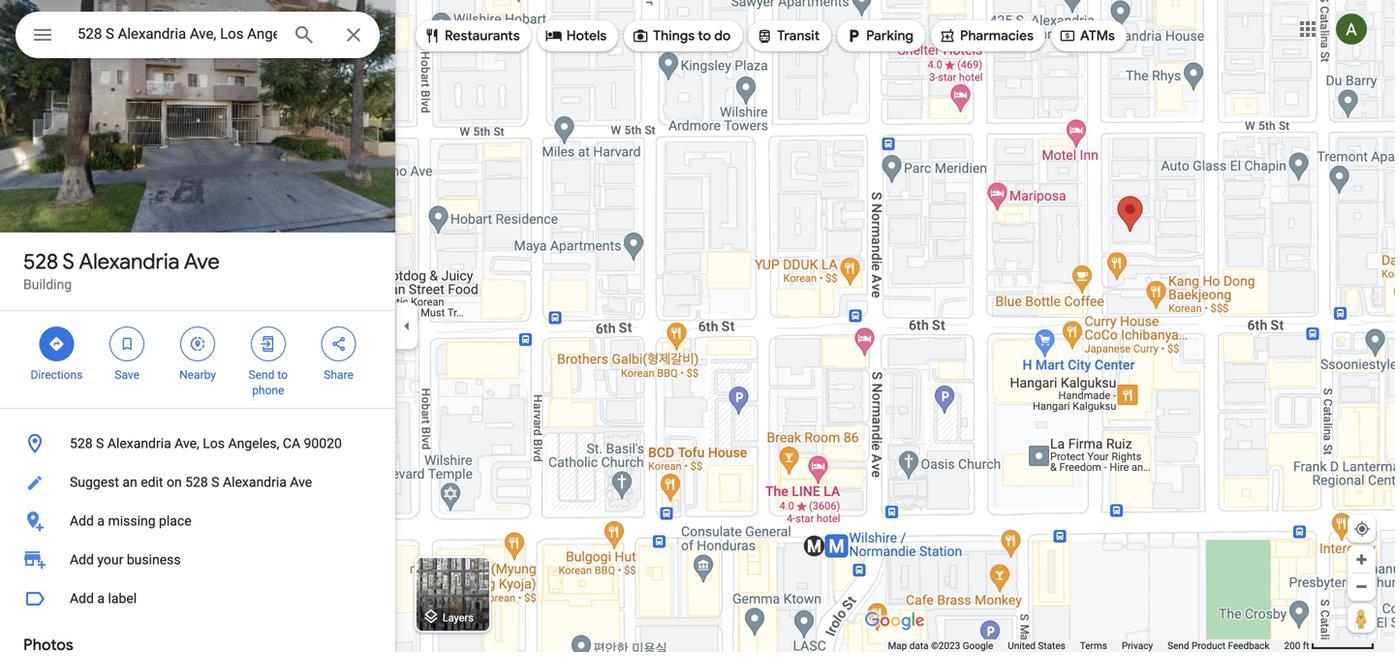 Task type: describe. For each thing, give the bounding box(es) containing it.
90020
[[304, 436, 342, 452]]


[[118, 333, 136, 355]]

alexandria inside suggest an edit on 528 s alexandria ave button
[[223, 475, 287, 491]]

feedback
[[1229, 640, 1270, 652]]

alexandria for ave
[[79, 248, 180, 275]]

 pharmacies
[[939, 25, 1034, 47]]

add your business
[[70, 552, 181, 568]]

layers
[[443, 612, 474, 624]]

edit
[[141, 475, 163, 491]]

send product feedback button
[[1168, 640, 1270, 652]]

google account: angela cha  
(angela.cha@adept.ai) image
[[1337, 14, 1368, 45]]


[[845, 25, 863, 47]]

add a label button
[[0, 580, 396, 618]]

to inside  things to do
[[698, 27, 712, 45]]

place
[[159, 513, 192, 529]]

ave inside button
[[290, 475, 312, 491]]

ave,
[[175, 436, 200, 452]]

save
[[115, 368, 140, 382]]


[[31, 21, 54, 49]]

things
[[653, 27, 695, 45]]

parking
[[867, 27, 914, 45]]

atms
[[1081, 27, 1116, 45]]

phone
[[252, 384, 284, 397]]

united states button
[[1008, 640, 1066, 652]]

map data ©2023 google
[[888, 640, 994, 652]]

nearby
[[179, 368, 216, 382]]

collapse side panel image
[[396, 316, 418, 337]]


[[632, 25, 650, 47]]


[[48, 333, 65, 355]]

business
[[127, 552, 181, 568]]

200 ft button
[[1285, 640, 1376, 652]]

 atms
[[1059, 25, 1116, 47]]

a for missing
[[97, 513, 105, 529]]

do
[[715, 27, 731, 45]]

hotels
[[567, 27, 607, 45]]

product
[[1192, 640, 1226, 652]]


[[756, 25, 774, 47]]

united
[[1008, 640, 1036, 652]]

share
[[324, 368, 354, 382]]

to inside the send to phone
[[278, 368, 288, 382]]

privacy
[[1122, 640, 1154, 652]]

add for add your business
[[70, 552, 94, 568]]


[[330, 333, 348, 355]]

528 s alexandria ave main content
[[0, 0, 396, 652]]

suggest an edit on 528 s alexandria ave
[[70, 475, 312, 491]]

send to phone
[[249, 368, 288, 397]]

an
[[123, 475, 137, 491]]


[[260, 333, 277, 355]]


[[189, 333, 206, 355]]

 transit
[[756, 25, 820, 47]]

528 s alexandria ave building
[[23, 248, 220, 293]]

©2023
[[932, 640, 961, 652]]

actions for 528 s alexandria ave region
[[0, 311, 396, 408]]

map
[[888, 640, 908, 652]]

angeles,
[[228, 436, 280, 452]]

send for send to phone
[[249, 368, 275, 382]]

528 for ave
[[23, 248, 58, 275]]

add a missing place button
[[0, 502, 396, 541]]



Task type: vqa. For each thing, say whether or not it's contained in the screenshot.


Task type: locate. For each thing, give the bounding box(es) containing it.
2 add from the top
[[70, 552, 94, 568]]

send left product
[[1168, 640, 1190, 652]]

show your location image
[[1354, 521, 1372, 538]]

add down suggest
[[70, 513, 94, 529]]

0 horizontal spatial s
[[63, 248, 75, 275]]

send up phone
[[249, 368, 275, 382]]

missing
[[108, 513, 156, 529]]

0 vertical spatial 528
[[23, 248, 58, 275]]

528 s alexandria ave, los angeles, ca 90020
[[70, 436, 342, 452]]

1 vertical spatial 528
[[70, 436, 93, 452]]

s
[[63, 248, 75, 275], [96, 436, 104, 452], [211, 475, 220, 491]]

1 vertical spatial a
[[97, 591, 105, 607]]

a left missing at the left
[[97, 513, 105, 529]]

send inside button
[[1168, 640, 1190, 652]]

1 vertical spatial s
[[96, 436, 104, 452]]

0 horizontal spatial ave
[[184, 248, 220, 275]]


[[939, 25, 957, 47]]

add your business link
[[0, 541, 396, 580]]

footer
[[888, 640, 1285, 652]]

1 a from the top
[[97, 513, 105, 529]]

0 horizontal spatial send
[[249, 368, 275, 382]]

send product feedback
[[1168, 640, 1270, 652]]

alexandria inside '528 s alexandria ave, los angeles, ca 90020' button
[[107, 436, 171, 452]]

1 horizontal spatial to
[[698, 27, 712, 45]]

alexandria up an
[[107, 436, 171, 452]]

none field inside 528 s alexandria ave, los angeles, ca 90020 field
[[78, 22, 277, 46]]

united states
[[1008, 640, 1066, 652]]

alexandria
[[79, 248, 180, 275], [107, 436, 171, 452], [223, 475, 287, 491]]

privacy button
[[1122, 640, 1154, 652]]

states
[[1039, 640, 1066, 652]]

528
[[23, 248, 58, 275], [70, 436, 93, 452], [185, 475, 208, 491]]

ave
[[184, 248, 220, 275], [290, 475, 312, 491]]

2 horizontal spatial s
[[211, 475, 220, 491]]

alexandria for ave,
[[107, 436, 171, 452]]

1 vertical spatial add
[[70, 552, 94, 568]]

send for send product feedback
[[1168, 640, 1190, 652]]

s inside '528 s alexandria ave, los angeles, ca 90020' button
[[96, 436, 104, 452]]

add for add a label
[[70, 591, 94, 607]]

ave down ca on the bottom left of the page
[[290, 475, 312, 491]]

1 vertical spatial ave
[[290, 475, 312, 491]]

 hotels
[[545, 25, 607, 47]]

show street view coverage image
[[1348, 604, 1377, 633]]

1 horizontal spatial ave
[[290, 475, 312, 491]]

1 add from the top
[[70, 513, 94, 529]]

add a label
[[70, 591, 137, 607]]

google
[[963, 640, 994, 652]]

2 vertical spatial alexandria
[[223, 475, 287, 491]]

s for ave,
[[96, 436, 104, 452]]

s down los
[[211, 475, 220, 491]]

528 for ave,
[[70, 436, 93, 452]]

0 vertical spatial a
[[97, 513, 105, 529]]

 restaurants
[[424, 25, 520, 47]]

add left the label
[[70, 591, 94, 607]]

zoom in image
[[1355, 553, 1370, 567]]

0 vertical spatial s
[[63, 248, 75, 275]]

 parking
[[845, 25, 914, 47]]

pharmacies
[[961, 27, 1034, 45]]


[[424, 25, 441, 47]]

ave up 
[[184, 248, 220, 275]]

suggest
[[70, 475, 119, 491]]


[[1059, 25, 1077, 47]]

2 vertical spatial 528
[[185, 475, 208, 491]]

ca
[[283, 436, 301, 452]]

directions
[[31, 368, 83, 382]]

0 vertical spatial add
[[70, 513, 94, 529]]

los
[[203, 436, 225, 452]]

label
[[108, 591, 137, 607]]

None field
[[78, 22, 277, 46]]

0 vertical spatial ave
[[184, 248, 220, 275]]

2 a from the top
[[97, 591, 105, 607]]

s for ave
[[63, 248, 75, 275]]

1 horizontal spatial 528
[[70, 436, 93, 452]]

add for add a missing place
[[70, 513, 94, 529]]


[[545, 25, 563, 47]]

0 horizontal spatial 528
[[23, 248, 58, 275]]

footer inside 'google maps' element
[[888, 640, 1285, 652]]

building
[[23, 277, 72, 293]]

1 vertical spatial to
[[278, 368, 288, 382]]

add left your at left bottom
[[70, 552, 94, 568]]

3 add from the top
[[70, 591, 94, 607]]

1 horizontal spatial send
[[1168, 640, 1190, 652]]

terms button
[[1081, 640, 1108, 652]]

a
[[97, 513, 105, 529], [97, 591, 105, 607]]

ave inside '528 s alexandria ave building'
[[184, 248, 220, 275]]

add a missing place
[[70, 513, 192, 529]]

to left do at the right of the page
[[698, 27, 712, 45]]

google maps element
[[0, 0, 1396, 652]]

0 vertical spatial to
[[698, 27, 712, 45]]

footer containing map data ©2023 google
[[888, 640, 1285, 652]]

 search field
[[16, 12, 380, 62]]

suggest an edit on 528 s alexandria ave button
[[0, 463, 396, 502]]

to up phone
[[278, 368, 288, 382]]

zoom out image
[[1355, 580, 1370, 594]]

 things to do
[[632, 25, 731, 47]]

528 s alexandria ave, los angeles, ca 90020 button
[[0, 425, 396, 463]]

2 vertical spatial s
[[211, 475, 220, 491]]

0 vertical spatial send
[[249, 368, 275, 382]]

on
[[167, 475, 182, 491]]

a left the label
[[97, 591, 105, 607]]

 button
[[16, 12, 70, 62]]

2 horizontal spatial 528
[[185, 475, 208, 491]]

1 vertical spatial send
[[1168, 640, 1190, 652]]

0 horizontal spatial to
[[278, 368, 288, 382]]

alexandria up ''
[[79, 248, 180, 275]]

terms
[[1081, 640, 1108, 652]]

1 horizontal spatial s
[[96, 436, 104, 452]]

your
[[97, 552, 123, 568]]

1 vertical spatial alexandria
[[107, 436, 171, 452]]

s inside '528 s alexandria ave building'
[[63, 248, 75, 275]]

a for label
[[97, 591, 105, 607]]

2 vertical spatial add
[[70, 591, 94, 607]]

send inside the send to phone
[[249, 368, 275, 382]]

0 vertical spatial alexandria
[[79, 248, 180, 275]]

s inside suggest an edit on 528 s alexandria ave button
[[211, 475, 220, 491]]

200
[[1285, 640, 1301, 652]]

200 ft
[[1285, 640, 1310, 652]]

s up suggest
[[96, 436, 104, 452]]

alexandria down angeles,
[[223, 475, 287, 491]]

alexandria inside '528 s alexandria ave building'
[[79, 248, 180, 275]]

528 inside '528 s alexandria ave building'
[[23, 248, 58, 275]]

data
[[910, 640, 929, 652]]

to
[[698, 27, 712, 45], [278, 368, 288, 382]]

528 S Alexandria Ave, Los Angeles, CA 90020 field
[[16, 12, 380, 58]]

528 up suggest
[[70, 436, 93, 452]]

528 up building
[[23, 248, 58, 275]]

s up building
[[63, 248, 75, 275]]

restaurants
[[445, 27, 520, 45]]

add
[[70, 513, 94, 529], [70, 552, 94, 568], [70, 591, 94, 607]]

ft
[[1304, 640, 1310, 652]]

transit
[[778, 27, 820, 45]]

528 right on
[[185, 475, 208, 491]]

send
[[249, 368, 275, 382], [1168, 640, 1190, 652]]



